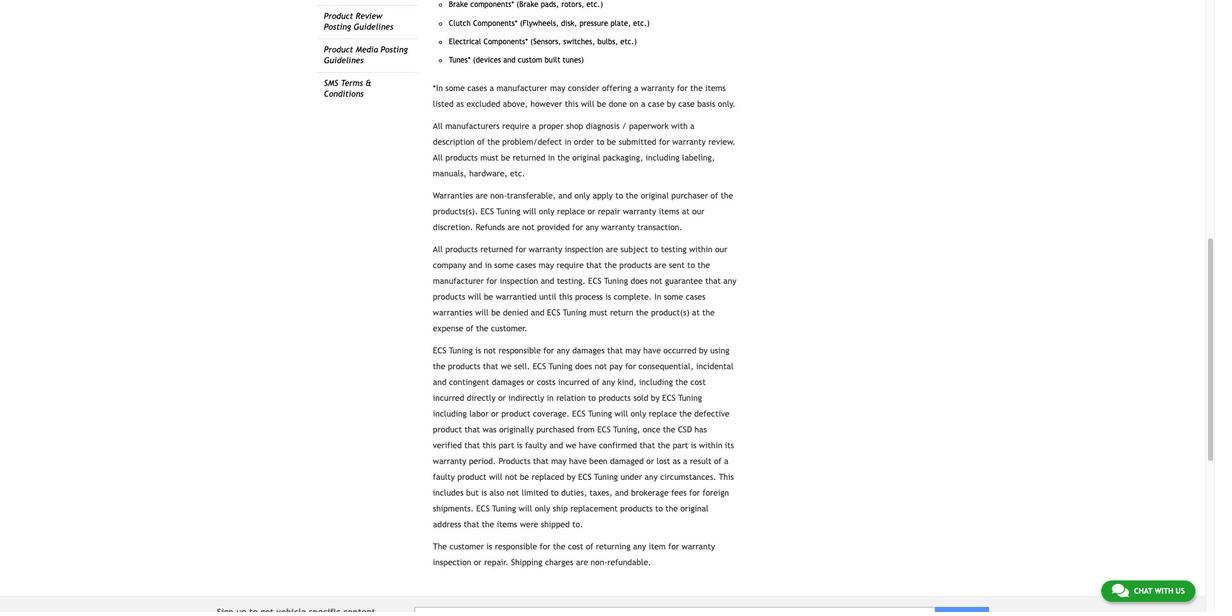 Task type: locate. For each thing, give the bounding box(es) containing it.
manufacturer up 'above,'
[[497, 84, 548, 93]]

1 vertical spatial posting
[[381, 45, 408, 55]]

posting inside product media posting guidelines
[[381, 45, 408, 55]]

0 horizontal spatial original
[[572, 153, 600, 163]]

us
[[1176, 587, 1185, 596]]

0 horizontal spatial replace
[[557, 207, 585, 217]]

directly
[[467, 394, 496, 403]]

in inside ecs tuning is not responsible for any damages that may have occurred by using the products that we sell. ecs tuning does not pay for consequential, incidental and contingent damages or costs incurred of any kind, including the cost incurred directly or indirectly in relation to products sold by ecs tuning including labor or product coverage. ecs tuning will only replace the defective product that was originally purchased from ecs tuning, once the csd has verified that this part is faulty and we have confirmed that the part is within its warranty period. products that may have been damaged or lost as a result of a faulty product will not be replaced by ecs tuning under any circumstances. this includes but is also not limited to duties, taxes, and brokerage fees for foreign shipments. ecs tuning will only ship replacement products to the original address that the items were shipped to.
[[547, 394, 554, 403]]

0 vertical spatial guidelines
[[354, 22, 393, 32]]

our inside warranties are non-transferable, and only apply to the original purchaser of the products(s). ecs tuning will only replace or repair warranty items at our discretion. refunds are not provided for any warranty transaction.
[[692, 207, 704, 217]]

1 horizontal spatial faulty
[[525, 441, 547, 451]]

our right testing
[[715, 245, 727, 254]]

0 vertical spatial incurred
[[558, 378, 590, 387]]

within right testing
[[689, 245, 713, 254]]

0 horizontal spatial must
[[480, 153, 499, 163]]

original inside all manufacturers require a proper shop diagnosis / paperwork with a description of the problem/defect in order to be submitted for warranty review. all products must be returned in the original packaging, including labeling, manuals, hardware, etc.
[[572, 153, 600, 163]]

indirectly
[[508, 394, 544, 403]]

product for product review posting guidelines
[[324, 12, 353, 21]]

non-
[[490, 191, 507, 201], [591, 558, 607, 568]]

inspection up warrantied
[[500, 277, 538, 286]]

listed
[[433, 99, 454, 109]]

require inside all products returned for warranty inspection are subject to testing within our company and in some cases may require that the products are sent to the manufacturer for inspection and testing. ecs tuning does not guarantee that any products will be warrantied until this process is complete. in some cases warranties will be denied and ecs tuning must return the product(s) at the expense of the customer.
[[557, 261, 584, 270]]

all
[[433, 122, 443, 131], [433, 153, 443, 163], [433, 245, 443, 254]]

etc.) for brake components* (brake pads, rotors, etc.)
[[587, 0, 603, 9]]

1 vertical spatial cost
[[568, 542, 583, 552]]

tuning up defective
[[678, 394, 702, 403]]

1 vertical spatial etc.)
[[633, 19, 650, 28]]

product up 'verified'
[[433, 425, 462, 435]]

0 vertical spatial some
[[445, 84, 465, 93]]

1 vertical spatial replace
[[649, 410, 677, 419]]

2 vertical spatial items
[[497, 520, 517, 530]]

2 horizontal spatial some
[[664, 292, 683, 302]]

have down from
[[579, 441, 597, 451]]

for inside all manufacturers require a proper shop diagnosis / paperwork with a description of the problem/defect in order to be submitted for warranty review. all products must be returned in the original packaging, including labeling, manuals, hardware, etc.
[[659, 137, 670, 147]]

warranty down provided
[[529, 245, 562, 254]]

by
[[667, 99, 676, 109], [699, 346, 708, 356], [651, 394, 660, 403], [567, 473, 576, 482]]

or left repair
[[588, 207, 595, 217]]

transaction.
[[637, 223, 683, 232]]

this
[[565, 99, 578, 109], [559, 292, 573, 302], [483, 441, 496, 451]]

manuals,
[[433, 169, 467, 179]]

original inside ecs tuning is not responsible for any damages that may have occurred by using the products that we sell. ecs tuning does not pay for consequential, incidental and contingent damages or costs incurred of any kind, including the cost incurred directly or indirectly in relation to products sold by ecs tuning including labor or product coverage. ecs tuning will only replace the defective product that was originally purchased from ecs tuning, once the csd has verified that this part is faulty and we have confirmed that the part is within its warranty period. products that may have been damaged or lost as a result of a faulty product will not be replaced by ecs tuning under any circumstances. this includes but is also not limited to duties, taxes, and brokerage fees for foreign shipments. ecs tuning will only ship replacement products to the original address that the items were shipped to.
[[681, 504, 709, 514]]

0 vertical spatial damages
[[572, 346, 605, 356]]

0 horizontal spatial we
[[501, 362, 512, 372]]

part
[[499, 441, 514, 451], [673, 441, 688, 451]]

does up complete.
[[631, 277, 648, 286]]

warranty up transaction.
[[623, 207, 656, 217]]

1 vertical spatial all
[[433, 153, 443, 163]]

1 vertical spatial damages
[[492, 378, 524, 387]]

must up 'hardware,'
[[480, 153, 499, 163]]

ecs
[[481, 207, 494, 217], [588, 277, 602, 286], [547, 308, 560, 318], [433, 346, 446, 356], [533, 362, 546, 372], [662, 394, 676, 403], [572, 410, 586, 419], [597, 425, 611, 435], [578, 473, 592, 482], [476, 504, 490, 514]]

1 vertical spatial with
[[1155, 587, 1173, 596]]

shipped
[[541, 520, 570, 530]]

or inside warranties are non-transferable, and only apply to the original purchaser of the products(s). ecs tuning will only replace or repair warranty items at our discretion. refunds are not provided for any warranty transaction.
[[588, 207, 595, 217]]

labor
[[469, 410, 489, 419]]

subject
[[621, 245, 648, 254]]

warranty right item
[[682, 542, 715, 552]]

0 vertical spatial at
[[682, 207, 690, 217]]

clutch components* (flywheels, disk, pressure plate, etc.)
[[449, 19, 650, 28]]

pay
[[610, 362, 623, 372]]

any left item
[[633, 542, 646, 552]]

are inside the customer is responsible for the cost of returning any item for warranty inspection or repair. shipping charges are non-refundable.
[[576, 558, 588, 568]]

1 vertical spatial as
[[673, 457, 681, 467]]

not inside warranties are non-transferable, and only apply to the original purchaser of the products(s). ecs tuning will only replace or repair warranty items at our discretion. refunds are not provided for any warranty transaction.
[[522, 223, 535, 232]]

1 vertical spatial manufacturer
[[433, 277, 484, 286]]

0 horizontal spatial case
[[648, 99, 664, 109]]

and down until
[[531, 308, 544, 318]]

0 horizontal spatial items
[[497, 520, 517, 530]]

1 horizontal spatial manufacturer
[[497, 84, 548, 93]]

the right the purchaser
[[721, 191, 733, 201]]

a
[[490, 84, 494, 93], [634, 84, 639, 93], [641, 99, 645, 109], [532, 122, 536, 131], [690, 122, 695, 131], [683, 457, 688, 467], [724, 457, 729, 467]]

items inside *in some cases a manufacturer may consider offering a warranty for the items listed as excluded above, however this will be done on a case by case basis only.
[[705, 84, 726, 93]]

have left "been"
[[569, 457, 587, 467]]

tuning,
[[613, 425, 640, 435]]

0 vertical spatial posting
[[324, 22, 351, 32]]

that down labor
[[465, 425, 480, 435]]

posting right media
[[381, 45, 408, 55]]

guidelines for media
[[324, 56, 364, 65]]

of right the purchaser
[[711, 191, 718, 201]]

returning
[[596, 542, 631, 552]]

0 vertical spatial inspection
[[565, 245, 603, 254]]

the right product(s)
[[702, 308, 715, 318]]

2 part from the left
[[673, 441, 688, 451]]

damages down sell.
[[492, 378, 524, 387]]

labeling,
[[682, 153, 715, 163]]

by inside *in some cases a manufacturer may consider offering a warranty for the items listed as excluded above, however this will be done on a case by case basis only.
[[667, 99, 676, 109]]

original inside warranties are non-transferable, and only apply to the original purchaser of the products(s). ecs tuning will only replace or repair warranty items at our discretion. refunds are not provided for any warranty transaction.
[[641, 191, 669, 201]]

manufacturers
[[445, 122, 500, 131]]

problem/defect
[[502, 137, 562, 147]]

as inside ecs tuning is not responsible for any damages that may have occurred by using the products that we sell. ecs tuning does not pay for consequential, incidental and contingent damages or costs incurred of any kind, including the cost incurred directly or indirectly in relation to products sold by ecs tuning including labor or product coverage. ecs tuning will only replace the defective product that was originally purchased from ecs tuning, once the csd has verified that this part is faulty and we have confirmed that the part is within its warranty period. products that may have been damaged or lost as a result of a faulty product will not be replaced by ecs tuning under any circumstances. this includes but is also not limited to duties, taxes, and brokerage fees for foreign shipments. ecs tuning will only ship replacement products to the original address that the items were shipped to.
[[673, 457, 681, 467]]

0 horizontal spatial non-
[[490, 191, 507, 201]]

to left testing
[[651, 245, 658, 254]]

*in some cases a manufacturer may consider offering a warranty for the items listed as excluded above, however this will be done on a case by case basis only.
[[433, 84, 736, 109]]

the down 'consequential,'
[[676, 378, 688, 387]]

including down 'consequential,'
[[639, 378, 673, 387]]

non- inside warranties are non-transferable, and only apply to the original purchaser of the products(s). ecs tuning will only replace or repair warranty items at our discretion. refunds are not provided for any warranty transaction.
[[490, 191, 507, 201]]

this down the consider
[[565, 99, 578, 109]]

warranty inside all manufacturers require a proper shop diagnosis / paperwork with a description of the problem/defect in order to be submitted for warranty review. all products must be returned in the original packaging, including labeling, manuals, hardware, etc.
[[672, 137, 706, 147]]

0 vertical spatial as
[[456, 99, 464, 109]]

process
[[575, 292, 603, 302]]

products down "kind,"
[[599, 394, 631, 403]]

product
[[324, 12, 353, 21], [324, 45, 353, 55]]

product inside product media posting guidelines
[[324, 45, 353, 55]]

1 vertical spatial require
[[557, 261, 584, 270]]

customer
[[449, 542, 484, 552]]

0 vertical spatial this
[[565, 99, 578, 109]]

may inside *in some cases a manufacturer may consider offering a warranty for the items listed as excluded above, however this will be done on a case by case basis only.
[[550, 84, 566, 93]]

2 vertical spatial inspection
[[433, 558, 471, 568]]

1 vertical spatial components*
[[484, 37, 528, 46]]

the
[[433, 542, 447, 552]]

brake components* (brake pads, rotors, etc.)
[[449, 0, 603, 9]]

2 horizontal spatial items
[[705, 84, 726, 93]]

may inside all products returned for warranty inspection are subject to testing within our company and in some cases may require that the products are sent to the manufacturer for inspection and testing. ecs tuning does not guarantee that any products will be warrantied until this process is complete. in some cases warranties will be denied and ecs tuning must return the product(s) at the expense of the customer.
[[539, 261, 554, 270]]

manufacturer inside all products returned for warranty inspection are subject to testing within our company and in some cases may require that the products are sent to the manufacturer for inspection and testing. ecs tuning does not guarantee that any products will be warrantied until this process is complete. in some cases warranties will be denied and ecs tuning must return the product(s) at the expense of the customer.
[[433, 277, 484, 286]]

2 horizontal spatial original
[[681, 504, 709, 514]]

0 horizontal spatial our
[[692, 207, 704, 217]]

that up replaced
[[533, 457, 549, 467]]

0 horizontal spatial posting
[[324, 22, 351, 32]]

returned
[[513, 153, 545, 163], [480, 245, 513, 254]]

cost inside the customer is responsible for the cost of returning any item for warranty inspection or repair. shipping charges are non-refundable.
[[568, 542, 583, 552]]

0 horizontal spatial some
[[445, 84, 465, 93]]

1 vertical spatial items
[[659, 207, 679, 217]]

1 vertical spatial our
[[715, 245, 727, 254]]

as
[[456, 99, 464, 109], [673, 457, 681, 467]]

of inside warranties are non-transferable, and only apply to the original purchaser of the products(s). ecs tuning will only replace or repair warranty items at our discretion. refunds are not provided for any warranty transaction.
[[711, 191, 718, 201]]

1 horizontal spatial posting
[[381, 45, 408, 55]]

1 horizontal spatial some
[[494, 261, 514, 270]]

the right apply
[[626, 191, 638, 201]]

0 vertical spatial returned
[[513, 153, 545, 163]]

0 vertical spatial with
[[671, 122, 688, 131]]

etc.) right "plate," in the top right of the page
[[633, 19, 650, 28]]

consider
[[568, 84, 599, 93]]

1 horizontal spatial replace
[[649, 410, 677, 419]]

1 horizontal spatial non-
[[591, 558, 607, 568]]

1 horizontal spatial part
[[673, 441, 688, 451]]

part up products
[[499, 441, 514, 451]]

1 vertical spatial within
[[699, 441, 723, 451]]

warranties are non-transferable, and only apply to the original purchaser of the products(s). ecs tuning will only replace or repair warranty items at our discretion. refunds are not provided for any warranty transaction.
[[433, 191, 733, 232]]

be left the done
[[597, 99, 606, 109]]

at inside all products returned for warranty inspection are subject to testing within our company and in some cases may require that the products are sent to the manufacturer for inspection and testing. ecs tuning does not guarantee that any products will be warrantied until this process is complete. in some cases warranties will be denied and ecs tuning must return the product(s) at the expense of the customer.
[[692, 308, 700, 318]]

this
[[719, 473, 734, 482]]

within inside ecs tuning is not responsible for any damages that may have occurred by using the products that we sell. ecs tuning does not pay for consequential, incidental and contingent damages or costs incurred of any kind, including the cost incurred directly or indirectly in relation to products sold by ecs tuning including labor or product coverage. ecs tuning will only replace the defective product that was originally purchased from ecs tuning, once the csd has verified that this part is faulty and we have confirmed that the part is within its warranty period. products that may have been damaged or lost as a result of a faulty product will not be replaced by ecs tuning under any circumstances. this includes but is also not limited to duties, taxes, and brokerage fees for foreign shipments. ecs tuning will only ship replacement products to the original address that the items were shipped to.
[[699, 441, 723, 451]]

etc.) for electrical components* (sensors, switches, bulbs, etc.)
[[620, 37, 637, 46]]

is down originally
[[517, 441, 523, 451]]

/
[[622, 122, 627, 131]]

be inside *in some cases a manufacturer may consider offering a warranty for the items listed as excluded above, however this will be done on a case by case basis only.
[[597, 99, 606, 109]]

to
[[597, 137, 604, 147], [616, 191, 623, 201], [651, 245, 658, 254], [687, 261, 695, 270], [588, 394, 596, 403], [551, 489, 559, 498], [655, 504, 663, 514]]

case
[[648, 99, 664, 109], [678, 99, 695, 109]]

in inside all products returned for warranty inspection are subject to testing within our company and in some cases may require that the products are sent to the manufacturer for inspection and testing. ecs tuning does not guarantee that any products will be warrantied until this process is complete. in some cases warranties will be denied and ecs tuning must return the product(s) at the expense of the customer.
[[485, 261, 492, 270]]

tunes* (devices and custom built tunes)
[[449, 56, 584, 65]]

0 horizontal spatial cost
[[568, 542, 583, 552]]

or
[[588, 207, 595, 217], [527, 378, 534, 387], [498, 394, 506, 403], [491, 410, 499, 419], [646, 457, 654, 467], [474, 558, 482, 568]]

1 vertical spatial non-
[[591, 558, 607, 568]]

and left custom
[[503, 56, 516, 65]]

1 vertical spatial returned
[[480, 245, 513, 254]]

tuning down process
[[563, 308, 587, 318]]

0 vertical spatial does
[[631, 277, 648, 286]]

2 product from the top
[[324, 45, 353, 55]]

guidelines for review
[[354, 22, 393, 32]]

this inside *in some cases a manufacturer may consider offering a warranty for the items listed as excluded above, however this will be done on a case by case basis only.
[[565, 99, 578, 109]]

be inside ecs tuning is not responsible for any damages that may have occurred by using the products that we sell. ecs tuning does not pay for consequential, incidental and contingent damages or costs incurred of any kind, including the cost incurred directly or indirectly in relation to products sold by ecs tuning including labor or product coverage. ecs tuning will only replace the defective product that was originally purchased from ecs tuning, once the csd has verified that this part is faulty and we have confirmed that the part is within its warranty period. products that may have been damaged or lost as a result of a faulty product will not be replaced by ecs tuning under any circumstances. this includes but is also not limited to duties, taxes, and brokerage fees for foreign shipments. ecs tuning will only ship replacement products to the original address that the items were shipped to.
[[520, 473, 529, 482]]

pressure
[[580, 19, 608, 28]]

all up company
[[433, 245, 443, 254]]

will right 'warranties'
[[475, 308, 489, 318]]

0 vertical spatial replace
[[557, 207, 585, 217]]

media
[[356, 45, 378, 55]]

under
[[621, 473, 642, 482]]

1 vertical spatial does
[[575, 362, 592, 372]]

repair
[[598, 207, 620, 217]]

foreign
[[703, 489, 729, 498]]

1 product from the top
[[324, 12, 353, 21]]

all up manuals,
[[433, 153, 443, 163]]

cases
[[467, 84, 487, 93], [516, 261, 536, 270], [686, 292, 706, 302]]

products inside all manufacturers require a proper shop diagnosis / paperwork with a description of the problem/defect in order to be submitted for warranty review. all products must be returned in the original packaging, including labeling, manuals, hardware, etc.
[[445, 153, 478, 163]]

warranty inside *in some cases a manufacturer may consider offering a warranty for the items listed as excluded above, however this will be done on a case by case basis only.
[[641, 84, 675, 93]]

(devices
[[473, 56, 501, 65]]

0 vertical spatial cases
[[467, 84, 487, 93]]

warranty inside the customer is responsible for the cost of returning any item for warranty inspection or repair. shipping charges are non-refundable.
[[682, 542, 715, 552]]

1 vertical spatial at
[[692, 308, 700, 318]]

1 horizontal spatial items
[[659, 207, 679, 217]]

tuning
[[496, 207, 520, 217], [604, 277, 628, 286], [563, 308, 587, 318], [449, 346, 473, 356], [549, 362, 573, 372], [678, 394, 702, 403], [588, 410, 612, 419], [594, 473, 618, 482], [492, 504, 516, 514]]

product review posting guidelines link
[[324, 12, 393, 32]]

and down purchased
[[550, 441, 563, 451]]

have
[[643, 346, 661, 356], [579, 441, 597, 451], [569, 457, 587, 467]]

0 vertical spatial items
[[705, 84, 726, 93]]

and inside warranties are non-transferable, and only apply to the original purchaser of the products(s). ecs tuning will only replace or repair warranty items at our discretion. refunds are not provided for any warranty transaction.
[[558, 191, 572, 201]]

product inside 'product review posting guidelines'
[[324, 12, 353, 21]]

0 vertical spatial must
[[480, 153, 499, 163]]

posting up product media posting guidelines link
[[324, 22, 351, 32]]

guidelines inside product media posting guidelines
[[324, 56, 364, 65]]

ecs down until
[[547, 308, 560, 318]]

ecs inside warranties are non-transferable, and only apply to the original purchaser of the products(s). ecs tuning will only replace or repair warranty items at our discretion. refunds are not provided for any warranty transaction.
[[481, 207, 494, 217]]

for inside warranties are non-transferable, and only apply to the original purchaser of the products(s). ecs tuning will only replace or repair warranty items at our discretion. refunds are not provided for any warranty transaction.
[[572, 223, 583, 232]]

0 vertical spatial product
[[501, 410, 530, 419]]

only
[[575, 191, 590, 201], [539, 207, 555, 217], [631, 410, 646, 419], [535, 504, 550, 514]]

replace inside ecs tuning is not responsible for any damages that may have occurred by using the products that we sell. ecs tuning does not pay for consequential, incidental and contingent damages or costs incurred of any kind, including the cost incurred directly or indirectly in relation to products sold by ecs tuning including labor or product coverage. ecs tuning will only replace the defective product that was originally purchased from ecs tuning, once the csd has verified that this part is faulty and we have confirmed that the part is within its warranty period. products that may have been damaged or lost as a result of a faulty product will not be replaced by ecs tuning under any circumstances. this includes but is also not limited to duties, taxes, and brokerage fees for foreign shipments. ecs tuning will only ship replacement products to the original address that the items were shipped to.
[[649, 410, 677, 419]]

product left review at the left of the page
[[324, 12, 353, 21]]

sold
[[633, 394, 648, 403]]

0 horizontal spatial damages
[[492, 378, 524, 387]]

1 horizontal spatial original
[[641, 191, 669, 201]]

will up also
[[489, 473, 503, 482]]

to.
[[572, 520, 583, 530]]

a up excluded
[[490, 84, 494, 93]]

2 vertical spatial this
[[483, 441, 496, 451]]

diagnosis
[[586, 122, 620, 131]]

replace up provided
[[557, 207, 585, 217]]

this down testing.
[[559, 292, 573, 302]]

0 vertical spatial manufacturer
[[497, 84, 548, 93]]

only up provided
[[539, 207, 555, 217]]

0 vertical spatial require
[[502, 122, 529, 131]]

some inside *in some cases a manufacturer may consider offering a warranty for the items listed as excluded above, however this will be done on a case by case basis only.
[[445, 84, 465, 93]]

responsible up sell.
[[499, 346, 541, 356]]

by left using
[[699, 346, 708, 356]]

1 vertical spatial guidelines
[[324, 56, 364, 65]]

cases inside *in some cases a manufacturer may consider offering a warranty for the items listed as excluded above, however this will be done on a case by case basis only.
[[467, 84, 487, 93]]

inspection inside the customer is responsible for the cost of returning any item for warranty inspection or repair. shipping charges are non-refundable.
[[433, 558, 471, 568]]

tuning up taxes,
[[594, 473, 618, 482]]

of left "kind,"
[[592, 378, 600, 387]]

0 vertical spatial non-
[[490, 191, 507, 201]]

within
[[689, 245, 713, 254], [699, 441, 723, 451]]

1 vertical spatial product
[[324, 45, 353, 55]]

with right paperwork
[[671, 122, 688, 131]]

product
[[501, 410, 530, 419], [433, 425, 462, 435], [457, 473, 486, 482]]

case left the basis
[[678, 99, 695, 109]]

in down "problem/defect"
[[548, 153, 555, 163]]

or left lost
[[646, 457, 654, 467]]

a up the on
[[634, 84, 639, 93]]

1 horizontal spatial does
[[631, 277, 648, 286]]

tuning down expense
[[449, 346, 473, 356]]

returned inside all products returned for warranty inspection are subject to testing within our company and in some cases may require that the products are sent to the manufacturer for inspection and testing. ecs tuning does not guarantee that any products will be warrantied until this process is complete. in some cases warranties will be denied and ecs tuning must return the product(s) at the expense of the customer.
[[480, 245, 513, 254]]

0 vertical spatial all
[[433, 122, 443, 131]]

components* down components*
[[473, 19, 518, 28]]

1 horizontal spatial we
[[566, 441, 576, 451]]

case right the on
[[648, 99, 664, 109]]

to right apply
[[616, 191, 623, 201]]

that up period.
[[464, 441, 480, 451]]

2 vertical spatial etc.)
[[620, 37, 637, 46]]

within inside all products returned for warranty inspection are subject to testing within our company and in some cases may require that the products are sent to the manufacturer for inspection and testing. ecs tuning does not guarantee that any products will be warrantied until this process is complete. in some cases warranties will be denied and ecs tuning must return the product(s) at the expense of the customer.
[[689, 245, 713, 254]]

1 all from the top
[[433, 122, 443, 131]]

damages
[[572, 346, 605, 356], [492, 378, 524, 387]]

0 vertical spatial our
[[692, 207, 704, 217]]

incurred up "relation"
[[558, 378, 590, 387]]

including left labor
[[433, 410, 467, 419]]

incidental
[[696, 362, 734, 372]]

2 all from the top
[[433, 153, 443, 163]]

(flywheels,
[[520, 19, 559, 28]]

this inside ecs tuning is not responsible for any damages that may have occurred by using the products that we sell. ecs tuning does not pay for consequential, incidental and contingent damages or costs incurred of any kind, including the cost incurred directly or indirectly in relation to products sold by ecs tuning including labor or product coverage. ecs tuning will only replace the defective product that was originally purchased from ecs tuning, once the csd has verified that this part is faulty and we have confirmed that the part is within its warranty period. products that may have been damaged or lost as a result of a faulty product will not be replaced by ecs tuning under any circumstances. this includes but is also not limited to duties, taxes, and brokerage fees for foreign shipments. ecs tuning will only ship replacement products to the original address that the items were shipped to.
[[483, 441, 496, 451]]

coverage.
[[533, 410, 570, 419]]

is inside all products returned for warranty inspection are subject to testing within our company and in some cases may require that the products are sent to the manufacturer for inspection and testing. ecs tuning does not guarantee that any products will be warrantied until this process is complete. in some cases warranties will be denied and ecs tuning must return the product(s) at the expense of the customer.
[[605, 292, 611, 302]]

original down fees
[[681, 504, 709, 514]]

returned down refunds
[[480, 245, 513, 254]]

any inside warranties are non-transferable, and only apply to the original purchaser of the products(s). ecs tuning will only replace or repair warranty items at our discretion. refunds are not provided for any warranty transaction.
[[586, 223, 599, 232]]

1 horizontal spatial our
[[715, 245, 727, 254]]

some up warrantied
[[494, 261, 514, 270]]

2 vertical spatial have
[[569, 457, 587, 467]]

of left returning
[[586, 542, 593, 552]]

does inside ecs tuning is not responsible for any damages that may have occurred by using the products that we sell. ecs tuning does not pay for consequential, incidental and contingent damages or costs incurred of any kind, including the cost incurred directly or indirectly in relation to products sold by ecs tuning including labor or product coverage. ecs tuning will only replace the defective product that was originally purchased from ecs tuning, once the csd has verified that this part is faulty and we have confirmed that the part is within its warranty period. products that may have been damaged or lost as a result of a faulty product will not be replaced by ecs tuning under any circumstances. this includes but is also not limited to duties, taxes, and brokerage fees for foreign shipments. ecs tuning will only ship replacement products to the original address that the items were shipped to.
[[575, 362, 592, 372]]

0 horizontal spatial does
[[575, 362, 592, 372]]

2 vertical spatial all
[[433, 245, 443, 254]]

will inside warranties are non-transferable, and only apply to the original purchaser of the products(s). ecs tuning will only replace or repair warranty items at our discretion. refunds are not provided for any warranty transaction.
[[523, 207, 536, 217]]

responsible
[[499, 346, 541, 356], [495, 542, 537, 552]]

0 vertical spatial responsible
[[499, 346, 541, 356]]

responsible inside ecs tuning is not responsible for any damages that may have occurred by using the products that we sell. ecs tuning does not pay for consequential, incidental and contingent damages or costs incurred of any kind, including the cost incurred directly or indirectly in relation to products sold by ecs tuning including labor or product coverage. ecs tuning will only replace the defective product that was originally purchased from ecs tuning, once the csd has verified that this part is faulty and we have confirmed that the part is within its warranty period. products that may have been damaged or lost as a result of a faulty product will not be replaced by ecs tuning under any circumstances. this includes but is also not limited to duties, taxes, and brokerage fees for foreign shipments. ecs tuning will only ship replacement products to the original address that the items were shipped to.
[[499, 346, 541, 356]]

replace inside warranties are non-transferable, and only apply to the original purchaser of the products(s). ecs tuning will only replace or repair warranty items at our discretion. refunds are not provided for any warranty transaction.
[[557, 207, 585, 217]]

0 vertical spatial original
[[572, 153, 600, 163]]

warranty down 'verified'
[[433, 457, 466, 467]]

and
[[503, 56, 516, 65], [558, 191, 572, 201], [469, 261, 482, 270], [541, 277, 554, 286], [531, 308, 544, 318], [433, 378, 447, 387], [550, 441, 563, 451], [615, 489, 629, 498]]

refundable.
[[607, 558, 651, 568]]

we left sell.
[[501, 362, 512, 372]]

cases up excluded
[[467, 84, 487, 93]]

guidelines inside 'product review posting guidelines'
[[354, 22, 393, 32]]

0 vertical spatial components*
[[473, 19, 518, 28]]

any inside the customer is responsible for the cost of returning any item for warranty inspection or repair. shipping charges are non-refundable.
[[633, 542, 646, 552]]

require inside all manufacturers require a proper shop diagnosis / paperwork with a description of the problem/defect in order to be submitted for warranty review. all products must be returned in the original packaging, including labeling, manuals, hardware, etc.
[[502, 122, 529, 131]]

all inside all products returned for warranty inspection are subject to testing within our company and in some cases may require that the products are sent to the manufacturer for inspection and testing. ecs tuning does not guarantee that any products will be warrantied until this process is complete. in some cases warranties will be denied and ecs tuning must return the product(s) at the expense of the customer.
[[433, 245, 443, 254]]

1 horizontal spatial must
[[589, 308, 608, 318]]

replace
[[557, 207, 585, 217], [649, 410, 677, 419]]

not
[[522, 223, 535, 232], [650, 277, 663, 286], [484, 346, 496, 356], [595, 362, 607, 372], [505, 473, 517, 482], [507, 489, 519, 498]]

at
[[682, 207, 690, 217], [692, 308, 700, 318]]

some right *in at left top
[[445, 84, 465, 93]]

all for all products returned for warranty inspection are subject to testing within our company and in some cases may require that the products are sent to the manufacturer for inspection and testing. ecs tuning does not guarantee that any products will be warrantied until this process is complete. in some cases warranties will be denied and ecs tuning must return the product(s) at the expense of the customer.
[[433, 245, 443, 254]]

3 all from the top
[[433, 245, 443, 254]]

0 horizontal spatial part
[[499, 441, 514, 451]]

0 vertical spatial within
[[689, 245, 713, 254]]

done
[[609, 99, 627, 109]]

at right product(s)
[[692, 308, 700, 318]]

&
[[366, 79, 371, 88]]

is inside the customer is responsible for the cost of returning any item for warranty inspection or repair. shipping charges are non-refundable.
[[487, 542, 492, 552]]

in
[[564, 137, 571, 147], [548, 153, 555, 163], [485, 261, 492, 270], [547, 394, 554, 403]]

sell.
[[514, 362, 530, 372]]

2 horizontal spatial cases
[[686, 292, 706, 302]]

csd
[[678, 425, 692, 435]]

including inside all manufacturers require a proper shop diagnosis / paperwork with a description of the problem/defect in order to be submitted for warranty review. all products must be returned in the original packaging, including labeling, manuals, hardware, etc.
[[646, 153, 680, 163]]

require down 'above,'
[[502, 122, 529, 131]]

items inside ecs tuning is not responsible for any damages that may have occurred by using the products that we sell. ecs tuning does not pay for consequential, incidental and contingent damages or costs incurred of any kind, including the cost incurred directly or indirectly in relation to products sold by ecs tuning including labor or product coverage. ecs tuning will only replace the defective product that was originally purchased from ecs tuning, once the csd has verified that this part is faulty and we have confirmed that the part is within its warranty period. products that may have been damaged or lost as a result of a faulty product will not be replaced by ecs tuning under any circumstances. this includes but is also not limited to duties, taxes, and brokerage fees for foreign shipments. ecs tuning will only ship replacement products to the original address that the items were shipped to.
[[497, 520, 517, 530]]

1 vertical spatial inspection
[[500, 277, 538, 286]]

1 vertical spatial including
[[639, 378, 673, 387]]

1 vertical spatial this
[[559, 292, 573, 302]]

electrical
[[449, 37, 481, 46]]

taxes,
[[590, 489, 612, 498]]

1 horizontal spatial as
[[673, 457, 681, 467]]

0 vertical spatial product
[[324, 12, 353, 21]]

electrical components* (sensors, switches, bulbs, etc.)
[[449, 37, 637, 46]]

only down limited
[[535, 504, 550, 514]]

1 vertical spatial incurred
[[433, 394, 464, 403]]

posting inside 'product review posting guidelines'
[[324, 22, 351, 32]]

damages up "relation"
[[572, 346, 605, 356]]

any up brokerage
[[645, 473, 658, 482]]

not right also
[[507, 489, 519, 498]]

our
[[692, 207, 704, 217], [715, 245, 727, 254]]

ecs down but
[[476, 504, 490, 514]]

components*
[[473, 19, 518, 28], [484, 37, 528, 46]]

of inside the customer is responsible for the cost of returning any item for warranty inspection or repair. shipping charges are non-refundable.
[[586, 542, 593, 552]]

0 horizontal spatial cases
[[467, 84, 487, 93]]

2 horizontal spatial inspection
[[565, 245, 603, 254]]

manufacturer down company
[[433, 277, 484, 286]]

2 vertical spatial cases
[[686, 292, 706, 302]]



Task type: describe. For each thing, give the bounding box(es) containing it.
repair.
[[484, 558, 509, 568]]

the left customer.
[[476, 324, 488, 334]]

offering
[[602, 84, 632, 93]]

brake
[[449, 0, 468, 9]]

a left result
[[683, 457, 688, 467]]

components* for electrical
[[484, 37, 528, 46]]

only down sold
[[631, 410, 646, 419]]

provided
[[537, 223, 570, 232]]

tuning up costs
[[549, 362, 573, 372]]

tuning up complete.
[[604, 277, 628, 286]]

1 vertical spatial some
[[494, 261, 514, 270]]

expense
[[433, 324, 463, 334]]

warranty down repair
[[601, 223, 635, 232]]

sent
[[669, 261, 685, 270]]

all manufacturers require a proper shop diagnosis / paperwork with a description of the problem/defect in order to be submitted for warranty review. all products must be returned in the original packaging, including labeling, manuals, hardware, etc.
[[433, 122, 736, 179]]

the inside *in some cases a manufacturer may consider offering a warranty for the items listed as excluded above, however this will be done on a case by case basis only.
[[690, 84, 703, 93]]

manufacturer inside *in some cases a manufacturer may consider offering a warranty for the items listed as excluded above, however this will be done on a case by case basis only.
[[497, 84, 548, 93]]

etc.
[[510, 169, 525, 179]]

was
[[483, 425, 497, 435]]

above,
[[503, 99, 528, 109]]

components*
[[470, 0, 514, 9]]

posting for product review posting guidelines
[[324, 22, 351, 32]]

clutch
[[449, 19, 471, 28]]

tuning up from
[[588, 410, 612, 419]]

testing.
[[557, 277, 586, 286]]

must inside all manufacturers require a proper shop diagnosis / paperwork with a description of the problem/defect in order to be submitted for warranty review. all products must be returned in the original packaging, including labeling, manuals, hardware, etc.
[[480, 153, 499, 163]]

products up 'warranties'
[[433, 292, 465, 302]]

warranties
[[433, 191, 473, 201]]

products down brokerage
[[620, 504, 653, 514]]

has
[[695, 425, 707, 435]]

ship
[[553, 504, 568, 514]]

but
[[466, 489, 479, 498]]

switches,
[[563, 37, 595, 46]]

a up 'this'
[[724, 457, 729, 467]]

the down fees
[[666, 504, 678, 514]]

or left costs
[[527, 378, 534, 387]]

not down products
[[505, 473, 517, 482]]

of right result
[[714, 457, 722, 467]]

this inside all products returned for warranty inspection are subject to testing within our company and in some cases may require that the products are sent to the manufacturer for inspection and testing. ecs tuning does not guarantee that any products will be warrantied until this process is complete. in some cases warranties will be denied and ecs tuning must return the product(s) at the expense of the customer.
[[559, 292, 573, 302]]

cost inside ecs tuning is not responsible for any damages that may have occurred by using the products that we sell. ecs tuning does not pay for consequential, incidental and contingent damages or costs incurred of any kind, including the cost incurred directly or indirectly in relation to products sold by ecs tuning including labor or product coverage. ecs tuning will only replace the defective product that was originally purchased from ecs tuning, once the csd has verified that this part is faulty and we have confirmed that the part is within its warranty period. products that may have been damaged or lost as a result of a faulty product will not be replaced by ecs tuning under any circumstances. this includes but is also not limited to duties, taxes, and brokerage fees for foreign shipments. ecs tuning will only ship replacement products to the original address that the items were shipped to.
[[690, 378, 706, 387]]

denied
[[503, 308, 528, 318]]

damaged
[[610, 457, 644, 467]]

replaced
[[532, 473, 564, 482]]

(brake
[[516, 0, 538, 9]]

custom
[[518, 56, 542, 65]]

paperwork
[[629, 122, 669, 131]]

be up etc.
[[501, 153, 510, 163]]

the down expense
[[433, 362, 445, 372]]

the up csd
[[679, 410, 692, 419]]

as inside *in some cases a manufacturer may consider offering a warranty for the items listed as excluded above, however this will be done on a case by case basis only.
[[456, 99, 464, 109]]

0 horizontal spatial incurred
[[433, 394, 464, 403]]

chat with us link
[[1101, 581, 1196, 603]]

the down "manufacturers"
[[487, 137, 500, 147]]

that up the pay
[[607, 346, 623, 356]]

lost
[[657, 457, 670, 467]]

are left sent
[[654, 261, 666, 270]]

the up complete.
[[604, 261, 617, 270]]

brokerage
[[631, 489, 669, 498]]

tuning inside warranties are non-transferable, and only apply to the original purchaser of the products(s). ecs tuning will only replace or repair warranty items at our discretion. refunds are not provided for any warranty transaction.
[[496, 207, 520, 217]]

period.
[[469, 457, 496, 467]]

built
[[545, 56, 560, 65]]

the up lost
[[658, 441, 670, 451]]

or right the directly
[[498, 394, 506, 403]]

ecs down expense
[[433, 346, 446, 356]]

not inside all products returned for warranty inspection are subject to testing within our company and in some cases may require that the products are sent to the manufacturer for inspection and testing. ecs tuning does not guarantee that any products will be warrantied until this process is complete. in some cases warranties will be denied and ecs tuning must return the product(s) at the expense of the customer.
[[650, 277, 663, 286]]

only.
[[718, 99, 736, 109]]

refunds
[[476, 223, 505, 232]]

any up "relation"
[[557, 346, 570, 356]]

been
[[589, 457, 608, 467]]

with inside all manufacturers require a proper shop diagnosis / paperwork with a description of the problem/defect in order to be submitted for warranty review. all products must be returned in the original packaging, including labeling, manuals, hardware, etc.
[[671, 122, 688, 131]]

will up tuning,
[[615, 410, 628, 419]]

1 horizontal spatial cases
[[516, 261, 536, 270]]

with inside chat with us link
[[1155, 587, 1173, 596]]

product review posting guidelines
[[324, 12, 393, 32]]

is up contingent
[[475, 346, 481, 356]]

1 horizontal spatial inspection
[[500, 277, 538, 286]]

basis
[[697, 99, 715, 109]]

warranty inside all products returned for warranty inspection are subject to testing within our company and in some cases may require that the products are sent to the manufacturer for inspection and testing. ecs tuning does not guarantee that any products will be warrantied until this process is complete. in some cases warranties will be denied and ecs tuning must return the product(s) at the expense of the customer.
[[529, 245, 562, 254]]

posting for product media posting guidelines
[[381, 45, 408, 55]]

product for product media posting guidelines
[[324, 45, 353, 55]]

a right the on
[[641, 99, 645, 109]]

the inside the customer is responsible for the cost of returning any item for warranty inspection or repair. shipping charges are non-refundable.
[[553, 542, 566, 552]]

the left csd
[[663, 425, 675, 435]]

the up the guarantee
[[698, 261, 710, 270]]

1 vertical spatial have
[[579, 441, 597, 451]]

return
[[610, 308, 634, 318]]

of inside all products returned for warranty inspection are subject to testing within our company and in some cases may require that the products are sent to the manufacturer for inspection and testing. ecs tuning does not guarantee that any products will be warrantied until this process is complete. in some cases warranties will be denied and ecs tuning must return the product(s) at the expense of the customer.
[[466, 324, 474, 334]]

purchaser
[[671, 191, 708, 201]]

(sensors,
[[530, 37, 561, 46]]

by right sold
[[651, 394, 660, 403]]

in left order
[[564, 137, 571, 147]]

originally
[[499, 425, 534, 435]]

a up labeling,
[[690, 122, 695, 131]]

packaging,
[[603, 153, 643, 163]]

is right but
[[481, 489, 487, 498]]

and down under
[[615, 489, 629, 498]]

kind,
[[618, 378, 637, 387]]

to up ship on the bottom left
[[551, 489, 559, 498]]

1 vertical spatial faulty
[[433, 473, 455, 482]]

review.
[[708, 137, 736, 147]]

testing
[[661, 245, 687, 254]]

may up "kind,"
[[625, 346, 641, 356]]

the up customer
[[482, 520, 494, 530]]

will up 'warranties'
[[468, 292, 481, 302]]

and up until
[[541, 277, 554, 286]]

shipments.
[[433, 504, 474, 514]]

products up contingent
[[448, 362, 480, 372]]

fees
[[671, 489, 687, 498]]

of inside all manufacturers require a proper shop diagnosis / paperwork with a description of the problem/defect in order to be submitted for warranty review. all products must be returned in the original packaging, including labeling, manuals, hardware, etc.
[[477, 137, 485, 147]]

to inside warranties are non-transferable, and only apply to the original purchaser of the products(s). ecs tuning will only replace or repair warranty items at our discretion. refunds are not provided for any warranty transaction.
[[616, 191, 623, 201]]

by up duties,
[[567, 473, 576, 482]]

or right labor
[[491, 410, 499, 419]]

are right refunds
[[508, 223, 520, 232]]

complete.
[[614, 292, 652, 302]]

returned inside all manufacturers require a proper shop diagnosis / paperwork with a description of the problem/defect in order to be submitted for warranty review. all products must be returned in the original packaging, including labeling, manuals, hardware, etc.
[[513, 153, 545, 163]]

shop
[[566, 122, 583, 131]]

excluded
[[467, 99, 500, 109]]

product media posting guidelines link
[[324, 45, 408, 65]]

charges
[[545, 558, 574, 568]]

includes
[[433, 489, 464, 498]]

only left apply
[[575, 191, 590, 201]]

on
[[630, 99, 639, 109]]

2 vertical spatial some
[[664, 292, 683, 302]]

description
[[433, 137, 475, 147]]

any inside all products returned for warranty inspection are subject to testing within our company and in some cases may require that the products are sent to the manufacturer for inspection and testing. ecs tuning does not guarantee that any products will be warrantied until this process is complete. in some cases warranties will be denied and ecs tuning must return the product(s) at the expense of the customer.
[[723, 277, 737, 286]]

be left denied
[[491, 308, 500, 318]]

warranty inside ecs tuning is not responsible for any damages that may have occurred by using the products that we sell. ecs tuning does not pay for consequential, incidental and contingent damages or costs incurred of any kind, including the cost incurred directly or indirectly in relation to products sold by ecs tuning including labor or product coverage. ecs tuning will only replace the defective product that was originally purchased from ecs tuning, once the csd has verified that this part is faulty and we have confirmed that the part is within its warranty period. products that may have been damaged or lost as a result of a faulty product will not be replaced by ecs tuning under any circumstances. this includes but is also not limited to duties, taxes, and brokerage fees for foreign shipments. ecs tuning will only ship replacement products to the original address that the items were shipped to.
[[433, 457, 466, 467]]

are left subject
[[606, 245, 618, 254]]

and left contingent
[[433, 378, 447, 387]]

1 horizontal spatial damages
[[572, 346, 605, 356]]

disk,
[[561, 19, 577, 28]]

products up company
[[445, 245, 478, 254]]

does inside all products returned for warranty inspection are subject to testing within our company and in some cases may require that the products are sent to the manufacturer for inspection and testing. ecs tuning does not guarantee that any products will be warrantied until this process is complete. in some cases warranties will be denied and ecs tuning must return the product(s) at the expense of the customer.
[[631, 277, 648, 286]]

item
[[649, 542, 666, 552]]

ecs right from
[[597, 425, 611, 435]]

that up customer
[[464, 520, 479, 530]]

2 vertical spatial product
[[457, 473, 486, 482]]

that up process
[[586, 261, 602, 270]]

to inside all manufacturers require a proper shop diagnosis / paperwork with a description of the problem/defect in order to be submitted for warranty review. all products must be returned in the original packaging, including labeling, manuals, hardware, etc.
[[597, 137, 604, 147]]

product(s)
[[651, 308, 690, 318]]

rotors,
[[561, 0, 584, 9]]

sms
[[324, 79, 338, 88]]

1 vertical spatial product
[[433, 425, 462, 435]]

2 case from the left
[[678, 99, 695, 109]]

once
[[643, 425, 661, 435]]

any down the pay
[[602, 378, 615, 387]]

relation
[[556, 394, 586, 403]]

0 vertical spatial have
[[643, 346, 661, 356]]

at inside warranties are non-transferable, and only apply to the original purchaser of the products(s). ecs tuning will only replace or repair warranty items at our discretion. refunds are not provided for any warranty transaction.
[[682, 207, 690, 217]]

non- inside the customer is responsible for the cost of returning any item for warranty inspection or repair. shipping charges are non-refundable.
[[591, 558, 607, 568]]

1 horizontal spatial incurred
[[558, 378, 590, 387]]

however
[[531, 99, 562, 109]]

hardware,
[[469, 169, 508, 179]]

the down complete.
[[636, 308, 649, 318]]

duties,
[[561, 489, 587, 498]]

2 vertical spatial including
[[433, 410, 467, 419]]

for inside *in some cases a manufacturer may consider offering a warranty for the items listed as excluded above, however this will be done on a case by case basis only.
[[677, 84, 688, 93]]

purchased
[[536, 425, 575, 435]]

products
[[499, 457, 531, 467]]

proper
[[539, 122, 564, 131]]

will up were
[[519, 504, 532, 514]]

circumstances.
[[660, 473, 716, 482]]

all for all manufacturers require a proper shop diagnosis / paperwork with a description of the problem/defect in order to be submitted for warranty review. all products must be returned in the original packaging, including labeling, manuals, hardware, etc.
[[433, 122, 443, 131]]

items inside warranties are non-transferable, and only apply to the original purchaser of the products(s). ecs tuning will only replace or repair warranty items at our discretion. refunds are not provided for any warranty transaction.
[[659, 207, 679, 217]]

its
[[725, 441, 734, 451]]

comments image
[[1112, 584, 1129, 599]]

be left warrantied
[[484, 292, 493, 302]]

1 case from the left
[[648, 99, 664, 109]]

products(s).
[[433, 207, 478, 217]]

components* for clutch
[[473, 19, 518, 28]]

ecs up from
[[572, 410, 586, 419]]

our inside all products returned for warranty inspection are subject to testing within our company and in some cases may require that the products are sent to the manufacturer for inspection and testing. ecs tuning does not guarantee that any products will be warrantied until this process is complete. in some cases warranties will be denied and ecs tuning must return the product(s) at the expense of the customer.
[[715, 245, 727, 254]]

must inside all products returned for warranty inspection are subject to testing within our company and in some cases may require that the products are sent to the manufacturer for inspection and testing. ecs tuning does not guarantee that any products will be warrantied until this process is complete. in some cases warranties will be denied and ecs tuning must return the product(s) at the expense of the customer.
[[589, 308, 608, 318]]

not down customer.
[[484, 346, 496, 356]]

to right sent
[[687, 261, 695, 270]]

are down 'hardware,'
[[476, 191, 488, 201]]

and right company
[[469, 261, 482, 270]]

limited
[[522, 489, 548, 498]]

order
[[574, 137, 594, 147]]

ecs right sell.
[[533, 362, 546, 372]]

may up replaced
[[551, 457, 567, 467]]

or inside the customer is responsible for the cost of returning any item for warranty inspection or repair. shipping charges are non-refundable.
[[474, 558, 482, 568]]

that right the guarantee
[[705, 277, 721, 286]]

1 part from the left
[[499, 441, 514, 451]]

tuning down also
[[492, 504, 516, 514]]

ecs up duties,
[[578, 473, 592, 482]]

products down subject
[[619, 261, 652, 270]]

to right "relation"
[[588, 394, 596, 403]]

to down brokerage
[[655, 504, 663, 514]]

from
[[577, 425, 595, 435]]

0 vertical spatial faulty
[[525, 441, 547, 451]]

responsible inside the customer is responsible for the cost of returning any item for warranty inspection or repair. shipping charges are non-refundable.
[[495, 542, 537, 552]]

that down once at bottom
[[640, 441, 655, 451]]

1 vertical spatial we
[[566, 441, 576, 451]]

is up result
[[691, 441, 697, 451]]

tunes*
[[449, 56, 471, 65]]

confirmed
[[599, 441, 637, 451]]

warrantied
[[496, 292, 537, 302]]

contingent
[[449, 378, 489, 387]]

pads,
[[541, 0, 559, 9]]

will inside *in some cases a manufacturer may consider offering a warranty for the items listed as excluded above, however this will be done on a case by case basis only.
[[581, 99, 595, 109]]

sms terms & conditions
[[324, 79, 371, 99]]

a up "problem/defect"
[[532, 122, 536, 131]]

Email email field
[[415, 607, 935, 613]]

product media posting guidelines
[[324, 45, 408, 65]]

defective
[[694, 410, 730, 419]]



Task type: vqa. For each thing, say whether or not it's contained in the screenshot.
rightmost As
yes



